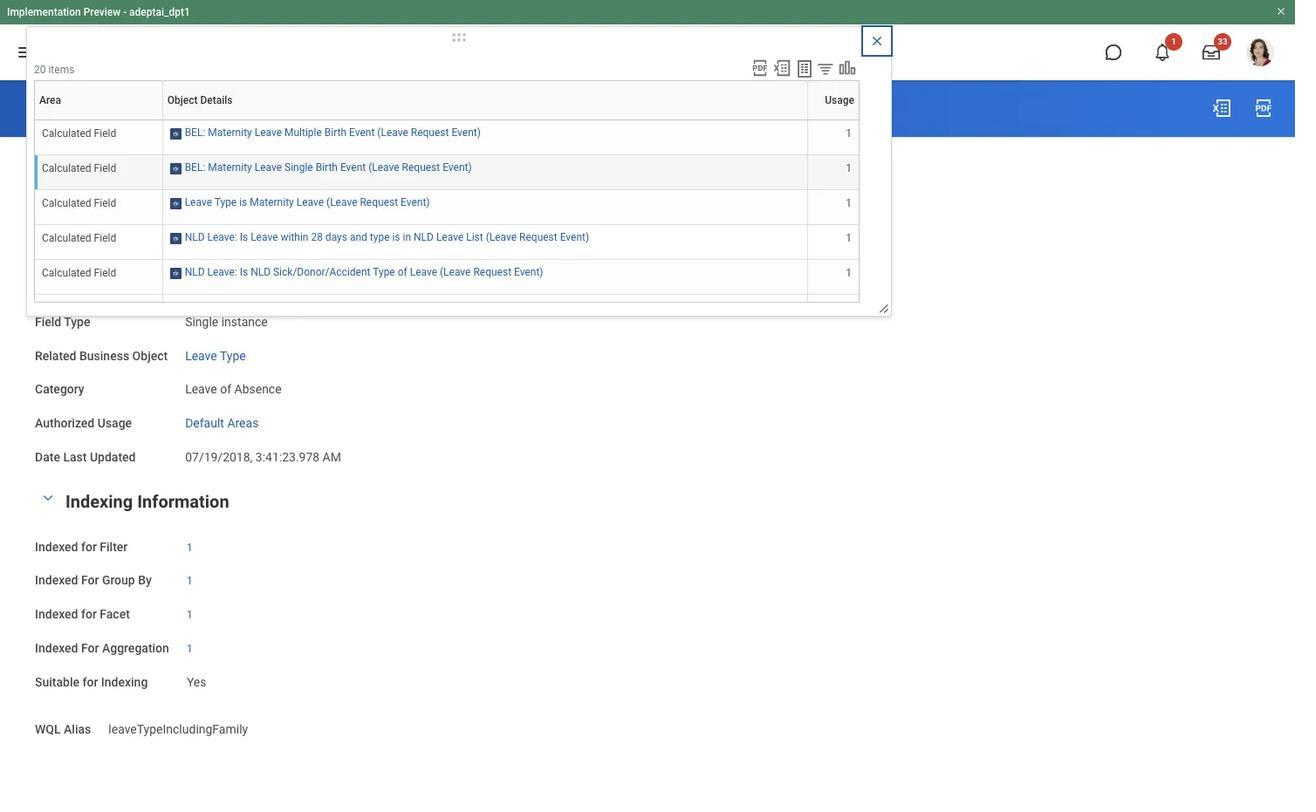 Task type: vqa. For each thing, say whether or not it's contained in the screenshot.
20 items
yes



Task type: describe. For each thing, give the bounding box(es) containing it.
1 vertical spatial object
[[88, 198, 123, 212]]

0 horizontal spatial of
[[220, 383, 231, 397]]

suitable
[[35, 675, 79, 689]]

type inside the family and type of leave an employee was placed on (example: regulatory > jury duty).
[[268, 232, 291, 246]]

leave of absence element
[[185, 379, 282, 397]]

field up 'related'
[[35, 315, 61, 329]]

updated
[[90, 450, 136, 464]]

duty).
[[212, 248, 244, 262]]

nld leave: is nld sick/donor/accident type of leave (leave request event)
[[185, 266, 543, 278]]

calculated for bel: maternity leave multiple birth event (leave request event)
[[42, 127, 91, 140]]

leave: for leave
[[207, 231, 237, 244]]

leave of absence
[[185, 383, 282, 397]]

07/19/2018,
[[185, 450, 253, 464]]

calculated field for leave type is maternity leave (leave request event)
[[42, 197, 116, 210]]

multiple
[[285, 127, 322, 139]]

0 horizontal spatial export to excel image
[[773, 58, 792, 78]]

field left view report field icon
[[155, 96, 201, 120]]

view report field image
[[222, 101, 233, 115]]

1 vertical spatial export to excel image
[[1212, 98, 1233, 119]]

leave: for nld
[[207, 266, 237, 278]]

leave type (including family) link
[[233, 100, 416, 117]]

1 and from the left
[[350, 231, 367, 244]]

date
[[35, 450, 60, 464]]

on
[[476, 232, 490, 246]]

request down the on
[[473, 266, 512, 278]]

1 button for indexed for aggregation
[[187, 642, 195, 656]]

birth for single
[[316, 161, 338, 174]]

absence
[[234, 383, 282, 397]]

field type element
[[185, 304, 268, 330]]

leave type is maternity leave (leave request event) link
[[185, 193, 430, 209]]

field type
[[35, 315, 90, 329]]

usage button
[[813, 94, 855, 106]]

nld down jury
[[185, 266, 205, 278]]

2 vertical spatial maternity
[[250, 196, 294, 209]]

report
[[86, 96, 150, 120]]

-
[[123, 6, 127, 18]]

an
[[340, 232, 353, 246]]

yes
[[187, 675, 206, 689]]

maternity for bel: maternity leave single birth event (leave request event)
[[208, 161, 252, 174]]

suitable for indexing
[[35, 675, 148, 689]]

field down view report field
[[94, 127, 116, 140]]

nld leave: is nld sick/donor/accident type of leave (leave request event) link
[[185, 263, 543, 278]]

leave inside field name element
[[185, 164, 217, 178]]

notifications large image
[[1154, 44, 1171, 61]]

indexed for facet
[[35, 608, 130, 622]]

object details image for bel: maternity leave single birth event (leave request event)
[[170, 161, 181, 175]]

28
[[311, 231, 323, 244]]

event) down object details 'button' on the top of page
[[452, 127, 481, 139]]

1 vertical spatial business
[[79, 349, 129, 363]]

object details image for nld leave: is leave within 28 days and type is in nld leave list (leave request event)
[[170, 231, 181, 245]]

the family and type of leave an employee was placed on (example: regulatory > jury duty).
[[185, 232, 621, 262]]

2 vertical spatial object
[[132, 349, 168, 363]]

last
[[63, 450, 87, 464]]

(leave up the bel: maternity leave single birth event (leave request event) link
[[377, 127, 408, 139]]

type for field name element
[[220, 164, 246, 178]]

details
[[200, 94, 233, 106]]

indexed for aggregation
[[35, 641, 169, 655]]

am
[[323, 450, 341, 464]]

areas
[[227, 416, 259, 430]]

category
[[35, 383, 84, 397]]

single inside field type element
[[185, 315, 218, 329]]

6 calculated from the top
[[42, 302, 91, 314]]

and inside the family and type of leave an employee was placed on (example: regulatory > jury duty).
[[245, 232, 265, 246]]

indexed for group by
[[35, 574, 152, 588]]

workday
[[185, 281, 232, 295]]

nld up delivered
[[251, 266, 271, 278]]

(including for leave type (including family) "link"
[[306, 100, 367, 117]]

0 vertical spatial indexing
[[65, 491, 133, 512]]

event inside view report field main content
[[268, 198, 297, 212]]

wql alias
[[35, 723, 91, 737]]

2 object details image from the top
[[170, 301, 181, 315]]

filter
[[100, 540, 128, 554]]

field name
[[35, 164, 97, 178]]

calculated field for nld leave: is nld sick/donor/accident type of leave (leave request event)
[[42, 267, 116, 279]]

expand/collapse chart image
[[838, 58, 857, 78]]

1 inside banner
[[1172, 37, 1177, 46]]

is for leave
[[240, 231, 248, 244]]

33
[[1218, 37, 1228, 46]]

adeptai_dpt1
[[129, 6, 190, 18]]

family
[[209, 232, 242, 246]]

6 calculated field from the top
[[42, 302, 116, 314]]

0 vertical spatial business
[[35, 198, 85, 212]]

bel: maternity leave multiple birth event (leave request event) link
[[185, 123, 481, 139]]

indexing information
[[65, 491, 229, 512]]

implementation preview -   adeptai_dpt1
[[7, 6, 190, 18]]

the
[[185, 232, 206, 246]]

view report field
[[35, 96, 201, 120]]

default areas link
[[185, 413, 259, 430]]

object details
[[167, 94, 233, 106]]

export to worksheets image
[[794, 58, 815, 79]]

leave
[[309, 232, 337, 246]]

type down "source"
[[64, 315, 90, 329]]

within
[[281, 231, 309, 244]]

in
[[403, 231, 411, 244]]

inbox large image
[[1203, 44, 1220, 61]]

bel: for bel: maternity leave multiple birth event (leave request event)
[[185, 127, 205, 139]]

field source
[[35, 281, 103, 295]]

jury
[[185, 248, 209, 262]]

1 vertical spatial is
[[392, 231, 400, 244]]

field up "source"
[[94, 267, 116, 279]]

items
[[48, 63, 74, 76]]

for for group
[[81, 574, 99, 588]]

days
[[325, 231, 347, 244]]

field down business object
[[94, 232, 116, 244]]

select to filter grid data image
[[816, 59, 835, 78]]

close environment banner image
[[1276, 6, 1287, 17]]

facet
[[100, 608, 130, 622]]

nld up jury
[[185, 231, 205, 244]]

1 type from the left
[[370, 231, 390, 244]]

type for leave type (including family) "link"
[[273, 100, 302, 117]]

field up business object
[[94, 162, 116, 175]]

leave type (including family) for leave type (including family) "link"
[[233, 100, 416, 117]]

view printable version (pdf) image
[[1254, 98, 1274, 119]]

type for leave type is maternity leave (leave request event) link
[[214, 196, 237, 209]]

single instance
[[185, 315, 268, 329]]

for for aggregation
[[81, 641, 99, 655]]

by
[[138, 574, 152, 588]]

20
[[34, 63, 46, 76]]

related business object
[[35, 349, 168, 363]]

0 vertical spatial is
[[239, 196, 247, 209]]

chevron down image
[[38, 492, 58, 504]]

regulatory
[[550, 232, 608, 246]]

07/19/2018, 3:41:23.978 am
[[185, 450, 341, 464]]

>
[[611, 232, 618, 246]]

bel: maternity leave single birth event (leave request event)
[[185, 161, 472, 174]]

(example:
[[493, 232, 547, 246]]

calculated for leave type is maternity leave (leave request event)
[[42, 197, 91, 210]]

20 items
[[34, 63, 74, 76]]

event) left >
[[560, 231, 589, 244]]

object details image for leave type is maternity leave (leave request event)
[[170, 196, 181, 210]]

leave type
[[185, 349, 246, 363]]

33 button
[[1192, 33, 1232, 72]]

indexing information group
[[35, 488, 1261, 692]]



Task type: locate. For each thing, give the bounding box(es) containing it.
0 vertical spatial bel:
[[185, 127, 205, 139]]

0 vertical spatial of
[[294, 232, 306, 246]]

3 object details image from the top
[[170, 196, 181, 210]]

1 vertical spatial birth
[[316, 161, 338, 174]]

usage up updated
[[98, 416, 132, 430]]

calculated for bel: maternity leave single birth event (leave request event)
[[42, 162, 91, 175]]

calculated down view
[[42, 127, 91, 140]]

calculated field down business object
[[42, 232, 116, 244]]

business right 'related'
[[79, 349, 129, 363]]

1 vertical spatial for
[[81, 641, 99, 655]]

indexing information button
[[65, 491, 229, 512]]

type
[[370, 231, 390, 244], [268, 232, 291, 246]]

of down the family and type of leave an employee was placed on (example: regulatory > jury duty).
[[398, 266, 407, 278]]

and right family
[[245, 232, 265, 246]]

1 vertical spatial for
[[81, 608, 97, 622]]

bel: maternity leave multiple birth event (leave request event)
[[185, 127, 481, 139]]

calculated
[[42, 127, 91, 140], [42, 162, 91, 175], [42, 197, 91, 210], [42, 232, 91, 244], [42, 267, 91, 279], [42, 302, 91, 314]]

maternity for bel: maternity leave multiple birth event (leave request event)
[[208, 127, 252, 139]]

leave type is maternity leave (leave request event)
[[185, 196, 430, 209]]

bel: down object details
[[185, 127, 205, 139]]

object
[[167, 94, 198, 106], [88, 198, 123, 212], [132, 349, 168, 363]]

type up leave request event link
[[220, 164, 246, 178]]

birth
[[325, 127, 347, 139], [316, 161, 338, 174]]

event) up placed
[[443, 161, 472, 174]]

1 horizontal spatial type
[[370, 231, 390, 244]]

request
[[411, 127, 449, 139], [402, 161, 440, 174], [360, 196, 398, 209], [220, 198, 265, 212], [519, 231, 558, 244], [473, 266, 512, 278]]

of left "28"
[[294, 232, 306, 246]]

1 vertical spatial family)
[[306, 164, 346, 178]]

1 vertical spatial bel:
[[185, 161, 205, 174]]

0 vertical spatial leave:
[[207, 231, 237, 244]]

date last updated element
[[185, 440, 341, 466]]

type up family
[[214, 196, 237, 209]]

list
[[466, 231, 483, 244]]

implementation preview -   adeptai_dpt1 banner
[[0, 0, 1295, 80]]

field left name
[[35, 164, 61, 178]]

for for filter
[[81, 540, 97, 554]]

request down object details 'button' on the top of page
[[411, 127, 449, 139]]

field source element
[[185, 271, 285, 297]]

leave: inside nld leave: is nld sick/donor/accident type of leave (leave request event) link
[[207, 266, 237, 278]]

1 vertical spatial object details image
[[170, 301, 181, 315]]

object inside 'button'
[[167, 94, 198, 106]]

2 for from the top
[[81, 641, 99, 655]]

indexed for indexed for aggregation
[[35, 641, 78, 655]]

1 vertical spatial event
[[340, 161, 366, 174]]

request inside view report field main content
[[220, 198, 265, 212]]

1 is from the top
[[240, 231, 248, 244]]

event)
[[452, 127, 481, 139], [443, 161, 472, 174], [401, 196, 430, 209], [560, 231, 589, 244], [514, 266, 543, 278]]

request up nld leave: is leave within 28 days and type is in nld leave list (leave request event) link
[[360, 196, 398, 209]]

(including for field name element
[[249, 164, 303, 178]]

2 indexed from the top
[[35, 574, 78, 588]]

type for leave type link
[[220, 349, 246, 363]]

indexed for indexed for filter
[[35, 540, 78, 554]]

1 button for indexed for facet
[[187, 608, 195, 622]]

2 vertical spatial for
[[82, 675, 98, 689]]

family) up bel: maternity leave multiple birth event (leave request event) link at the left of the page
[[371, 100, 416, 117]]

(including
[[306, 100, 367, 117], [249, 164, 303, 178]]

4 object details image from the top
[[170, 231, 181, 245]]

1 vertical spatial single
[[185, 315, 218, 329]]

family) inside field name element
[[306, 164, 346, 178]]

justify image
[[16, 42, 37, 63]]

bel: maternity leave single birth event (leave request event) link
[[185, 158, 472, 174]]

field name element
[[185, 154, 346, 180]]

of left "absence"
[[220, 383, 231, 397]]

maternity
[[208, 127, 252, 139], [208, 161, 252, 174], [250, 196, 294, 209]]

calculated field down name
[[42, 197, 116, 210]]

view
[[35, 96, 81, 120]]

1 vertical spatial indexing
[[101, 675, 148, 689]]

0 vertical spatial leave type (including family)
[[233, 100, 416, 117]]

bel: up leave request event link
[[185, 161, 205, 174]]

nld
[[185, 231, 205, 244], [414, 231, 434, 244], [185, 266, 205, 278], [251, 266, 271, 278]]

description
[[35, 232, 97, 246]]

2 vertical spatial of
[[220, 383, 231, 397]]

maternity up leave request event link
[[208, 161, 252, 174]]

type up "multiple"
[[273, 100, 302, 117]]

calculated up 'field source'
[[42, 267, 91, 279]]

2 horizontal spatial of
[[398, 266, 407, 278]]

leave request event link
[[185, 194, 297, 212]]

is up workday delivered
[[240, 266, 248, 278]]

leave: up duty).
[[207, 231, 237, 244]]

1 horizontal spatial single
[[285, 161, 313, 174]]

3 calculated field from the top
[[42, 197, 116, 210]]

1 horizontal spatial family)
[[371, 100, 416, 117]]

move modal image
[[442, 27, 477, 48]]

(leave right list
[[486, 231, 517, 244]]

is
[[239, 196, 247, 209], [392, 231, 400, 244]]

single up leave type is maternity leave (leave request event) link
[[285, 161, 313, 174]]

family) up leave type is maternity leave (leave request event) link
[[306, 164, 346, 178]]

object details image
[[170, 266, 181, 280], [170, 301, 181, 315]]

(including inside field name element
[[249, 164, 303, 178]]

2 leave: from the top
[[207, 266, 237, 278]]

2 vertical spatial event
[[268, 198, 297, 212]]

0 horizontal spatial (including
[[249, 164, 303, 178]]

for
[[81, 540, 97, 554], [81, 608, 97, 622], [82, 675, 98, 689]]

area
[[39, 94, 61, 106]]

(leave down bel: maternity leave multiple birth event (leave request event)
[[369, 161, 399, 174]]

source
[[64, 281, 103, 295]]

1 object details image from the top
[[170, 127, 181, 141]]

family)
[[371, 100, 416, 117], [306, 164, 346, 178]]

birth down bel: maternity leave multiple birth event (leave request event)
[[316, 161, 338, 174]]

0 vertical spatial for
[[81, 540, 97, 554]]

leavetypeincludingfamily
[[109, 723, 248, 737]]

indexed for indexed for group by
[[35, 574, 78, 588]]

leave type link
[[185, 345, 246, 363]]

family) for field name element
[[306, 164, 346, 178]]

area button
[[39, 80, 169, 120]]

for up 'suitable for indexing'
[[81, 641, 99, 655]]

business down field name
[[35, 198, 85, 212]]

0 vertical spatial usage
[[825, 94, 855, 106]]

is
[[240, 231, 248, 244], [240, 266, 248, 278]]

3:41:23.978
[[256, 450, 320, 464]]

(leave
[[377, 127, 408, 139], [369, 161, 399, 174], [327, 196, 357, 209], [486, 231, 517, 244], [440, 266, 471, 278]]

1 horizontal spatial is
[[392, 231, 400, 244]]

1 vertical spatial of
[[398, 266, 407, 278]]

0 horizontal spatial is
[[239, 196, 247, 209]]

delivered
[[235, 281, 285, 295]]

birth for multiple
[[325, 127, 347, 139]]

leave type (including family) up leave request event link
[[185, 164, 346, 178]]

indexed for indexed for facet
[[35, 608, 78, 622]]

5 calculated from the top
[[42, 267, 91, 279]]

0 vertical spatial object
[[167, 94, 198, 106]]

4 calculated field from the top
[[42, 232, 116, 244]]

(including up leave type is maternity leave (leave request event) link
[[249, 164, 303, 178]]

is up family
[[239, 196, 247, 209]]

calculated down business object
[[42, 232, 91, 244]]

authorized usage
[[35, 416, 132, 430]]

2 calculated from the top
[[42, 162, 91, 175]]

group
[[102, 574, 135, 588]]

implementation
[[7, 6, 81, 18]]

request up the was on the left top
[[402, 161, 440, 174]]

1 vertical spatial leave type (including family)
[[185, 164, 346, 178]]

event down bel: maternity leave multiple birth event (leave request event)
[[340, 161, 366, 174]]

preview
[[84, 6, 121, 18]]

calculated field up "source"
[[42, 267, 116, 279]]

1 horizontal spatial export to excel image
[[1212, 98, 1233, 119]]

calculated for nld leave: is nld sick/donor/accident type of leave (leave request event)
[[42, 267, 91, 279]]

for left filter
[[81, 540, 97, 554]]

0 vertical spatial maternity
[[208, 127, 252, 139]]

1 for from the top
[[81, 574, 99, 588]]

maternity down view report field icon
[[208, 127, 252, 139]]

leave: inside nld leave: is leave within 28 days and type is in nld leave list (leave request event) link
[[207, 231, 237, 244]]

0 vertical spatial family)
[[371, 100, 416, 117]]

bel:
[[185, 127, 205, 139], [185, 161, 205, 174]]

object details button
[[167, 80, 815, 120]]

1 object details image from the top
[[170, 266, 181, 280]]

2 and from the left
[[245, 232, 265, 246]]

placed
[[437, 232, 473, 246]]

view report field main content
[[0, 80, 1295, 755]]

business
[[35, 198, 85, 212], [79, 349, 129, 363]]

calculated field down view
[[42, 127, 116, 140]]

1 vertical spatial is
[[240, 266, 248, 278]]

event
[[349, 127, 375, 139], [340, 161, 366, 174], [268, 198, 297, 212]]

calculated down field name
[[42, 197, 91, 210]]

for left group
[[81, 574, 99, 588]]

employee
[[356, 232, 409, 246]]

workday delivered
[[185, 281, 285, 295]]

export to excel image left view printable version (pdf) image
[[1212, 98, 1233, 119]]

type up leave of absence element
[[220, 349, 246, 363]]

date last updated
[[35, 450, 136, 464]]

0 horizontal spatial type
[[268, 232, 291, 246]]

aggregation
[[102, 641, 169, 655]]

field down name
[[94, 197, 116, 210]]

usage inside view report field main content
[[98, 416, 132, 430]]

field left "source"
[[35, 281, 61, 295]]

authorized
[[35, 416, 95, 430]]

1 vertical spatial maternity
[[208, 161, 252, 174]]

instance
[[221, 315, 268, 329]]

1 horizontal spatial and
[[350, 231, 367, 244]]

indexed up suitable
[[35, 641, 78, 655]]

3 calculated from the top
[[42, 197, 91, 210]]

0 horizontal spatial family)
[[306, 164, 346, 178]]

leave type (including family) for field name element
[[185, 164, 346, 178]]

for for facet
[[81, 608, 97, 622]]

suitable for indexing element
[[187, 665, 206, 691]]

export to excel image
[[773, 58, 792, 78], [1212, 98, 1233, 119]]

5 calculated field from the top
[[42, 267, 116, 279]]

bel: for bel: maternity leave single birth event (leave request event)
[[185, 161, 205, 174]]

1 vertical spatial usage
[[98, 416, 132, 430]]

0 vertical spatial birth
[[325, 127, 347, 139]]

0 vertical spatial export to excel image
[[773, 58, 792, 78]]

for left facet
[[81, 608, 97, 622]]

1 horizontal spatial (including
[[306, 100, 367, 117]]

sick/donor/accident
[[273, 266, 371, 278]]

leave: down duty).
[[207, 266, 237, 278]]

object left "details"
[[167, 94, 198, 106]]

1 vertical spatial (including
[[249, 164, 303, 178]]

object down name
[[88, 198, 123, 212]]

maternity down field name element
[[250, 196, 294, 209]]

birth down leave type (including family) "link"
[[325, 127, 347, 139]]

1 bel: from the top
[[185, 127, 205, 139]]

default
[[185, 416, 224, 430]]

leave type (including family)
[[233, 100, 416, 117], [185, 164, 346, 178]]

event) up in
[[401, 196, 430, 209]]

view printable version (pdf) image
[[751, 58, 770, 78]]

for right suitable
[[82, 675, 98, 689]]

object details image for bel: maternity leave multiple birth event (leave request event)
[[170, 127, 181, 141]]

indexing down aggregation
[[101, 675, 148, 689]]

2 calculated field from the top
[[42, 162, 116, 175]]

indexing
[[65, 491, 133, 512], [101, 675, 148, 689]]

business object
[[35, 198, 123, 212]]

resize modal image
[[878, 303, 891, 316]]

alias
[[64, 723, 91, 737]]

wql
[[35, 723, 61, 737]]

nld leave: is leave within 28 days and type is in nld leave list (leave request event)
[[185, 231, 589, 244]]

1 button for indexed for group by
[[187, 575, 195, 589]]

leave type (including family) up bel: maternity leave multiple birth event (leave request event) link at the left of the page
[[233, 100, 416, 117]]

is left in
[[392, 231, 400, 244]]

calculated field for nld leave: is leave within 28 days and type is in nld leave list (leave request event)
[[42, 232, 116, 244]]

1 horizontal spatial of
[[294, 232, 306, 246]]

0 vertical spatial object details image
[[170, 266, 181, 280]]

field down "source"
[[94, 302, 116, 314]]

(including up bel: maternity leave multiple birth event (leave request event) link at the left of the page
[[306, 100, 367, 117]]

single down workday
[[185, 315, 218, 329]]

event for single
[[340, 161, 366, 174]]

1 leave: from the top
[[207, 231, 237, 244]]

4 calculated from the top
[[42, 232, 91, 244]]

information
[[137, 491, 229, 512]]

type inside field name element
[[220, 164, 246, 178]]

0 vertical spatial single
[[285, 161, 313, 174]]

event for multiple
[[349, 127, 375, 139]]

object left leave type on the top left
[[132, 349, 168, 363]]

indexed down chevron down image
[[35, 540, 78, 554]]

type left in
[[370, 231, 390, 244]]

nld leave: is leave within 28 days and type is in nld leave list (leave request event) link
[[185, 228, 589, 244]]

1 button
[[1144, 33, 1183, 72], [187, 541, 195, 555], [187, 575, 195, 589], [187, 608, 195, 622], [187, 642, 195, 656]]

profile logan mcneil image
[[1247, 38, 1274, 70]]

calculated field up business object
[[42, 162, 116, 175]]

default areas
[[185, 416, 259, 430]]

nld right in
[[414, 231, 434, 244]]

calculated up field type
[[42, 302, 91, 314]]

usage down expand/collapse chart image
[[825, 94, 855, 106]]

(leave up days
[[327, 196, 357, 209]]

0 vertical spatial event
[[349, 127, 375, 139]]

1
[[1172, 37, 1177, 46], [846, 127, 852, 140], [846, 162, 852, 175], [846, 197, 852, 210], [846, 232, 852, 244], [846, 267, 852, 279], [846, 302, 852, 314], [187, 542, 193, 554], [187, 575, 193, 588], [187, 609, 193, 622], [187, 643, 193, 655]]

1 vertical spatial leave:
[[207, 266, 237, 278]]

related
[[35, 349, 76, 363]]

1 horizontal spatial usage
[[825, 94, 855, 106]]

of inside the family and type of leave an employee was placed on (example: regulatory > jury duty).
[[294, 232, 306, 246]]

type
[[273, 100, 302, 117], [220, 164, 246, 178], [214, 196, 237, 209], [373, 266, 395, 278], [64, 315, 90, 329], [220, 349, 246, 363]]

2 object details image from the top
[[170, 161, 181, 175]]

1 calculated from the top
[[42, 127, 91, 140]]

name
[[64, 164, 97, 178]]

calculated for nld leave: is leave within 28 days and type is in nld leave list (leave request event)
[[42, 232, 91, 244]]

0 vertical spatial is
[[240, 231, 248, 244]]

0 vertical spatial (including
[[306, 100, 367, 117]]

and right days
[[350, 231, 367, 244]]

is up duty).
[[240, 231, 248, 244]]

0 horizontal spatial usage
[[98, 416, 132, 430]]

single
[[285, 161, 313, 174], [185, 315, 218, 329]]

export to excel image right view printable version (pdf) icon
[[773, 58, 792, 78]]

type left "28"
[[268, 232, 291, 246]]

0 vertical spatial for
[[81, 574, 99, 588]]

of
[[294, 232, 306, 246], [398, 266, 407, 278], [220, 383, 231, 397]]

was
[[412, 232, 434, 246]]

toolbar
[[745, 58, 860, 80]]

indexing down updated
[[65, 491, 133, 512]]

calculated field for bel: maternity leave single birth event (leave request event)
[[42, 162, 116, 175]]

event up within
[[268, 198, 297, 212]]

1 calculated field from the top
[[42, 127, 116, 140]]

1 button for indexed for filter
[[187, 541, 195, 555]]

4 indexed from the top
[[35, 641, 78, 655]]

indexed down indexed for filter
[[35, 574, 78, 588]]

2 is from the top
[[240, 266, 248, 278]]

for for indexing
[[82, 675, 98, 689]]

0 horizontal spatial and
[[245, 232, 265, 246]]

calculated up business object
[[42, 162, 91, 175]]

indexed
[[35, 540, 78, 554], [35, 574, 78, 588], [35, 608, 78, 622], [35, 641, 78, 655]]

close image
[[870, 34, 884, 48]]

request up family
[[220, 198, 265, 212]]

object details image
[[170, 127, 181, 141], [170, 161, 181, 175], [170, 196, 181, 210], [170, 231, 181, 245]]

indexed down indexed for group by
[[35, 608, 78, 622]]

0 horizontal spatial single
[[185, 315, 218, 329]]

2 bel: from the top
[[185, 161, 205, 174]]

calculated field down "source"
[[42, 302, 116, 314]]

family) for leave type (including family) "link"
[[371, 100, 416, 117]]

(leave down placed
[[440, 266, 471, 278]]

event down leave type (including family) "link"
[[349, 127, 375, 139]]

1 indexed from the top
[[35, 540, 78, 554]]

leave request event
[[185, 198, 297, 212]]

2 type from the left
[[268, 232, 291, 246]]

calculated field for bel: maternity leave multiple birth event (leave request event)
[[42, 127, 116, 140]]

type down the family and type of leave an employee was placed on (example: regulatory > jury duty).
[[373, 266, 395, 278]]

is for nld
[[240, 266, 248, 278]]

request right the on
[[519, 231, 558, 244]]

3 indexed from the top
[[35, 608, 78, 622]]

event) down the (example:
[[514, 266, 543, 278]]



